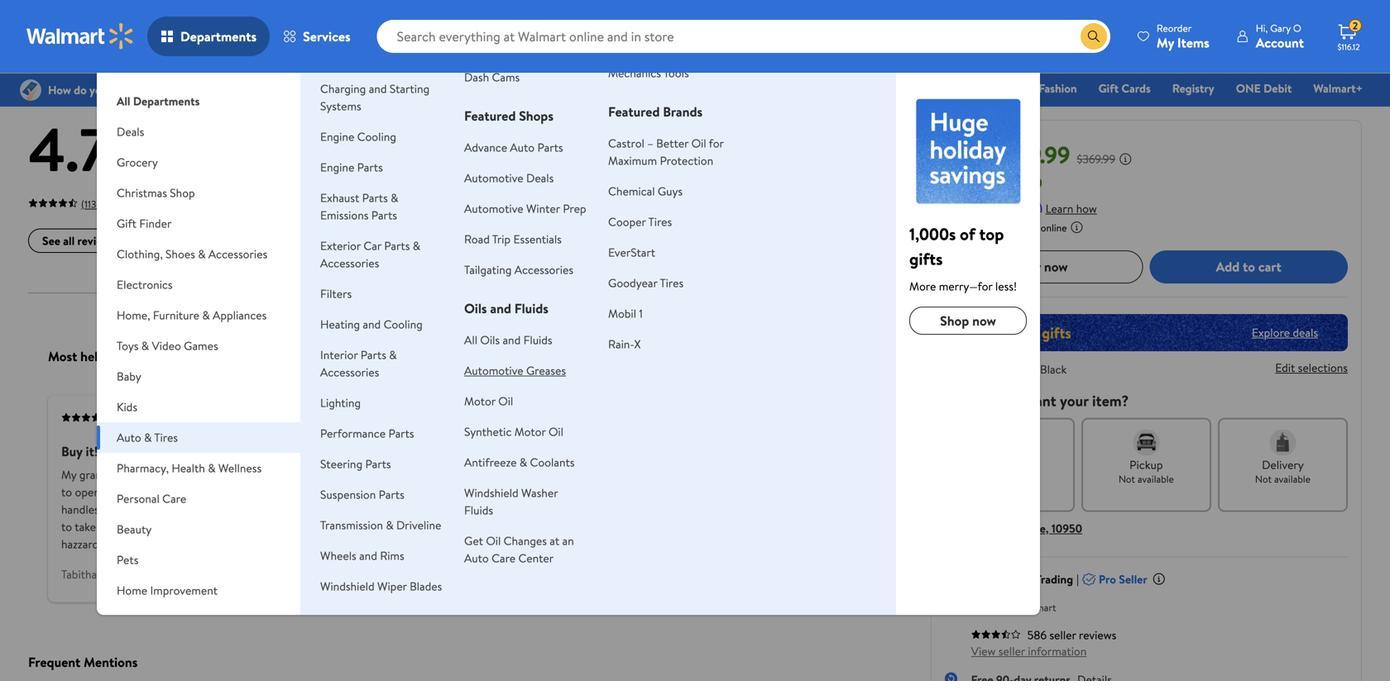 Task type: describe. For each thing, give the bounding box(es) containing it.
toys & video games button
[[97, 331, 300, 362]]

and right the see
[[179, 502, 197, 518]]

by
[[1008, 601, 1018, 615]]

tires inside dropdown button
[[154, 430, 178, 446]]

runs
[[237, 537, 258, 553]]

to left the open
[[61, 485, 72, 501]]

had inside fun truck but not well built my 2 year old absolutely loved this chevy truck! he drove every chance he had for a whole month! then the drive motor on the wheels went out and he was so disappointed.  i started researching and that seems to be a common problem with it so we decided to return.
[[599, 485, 617, 501]]

3.4249 stars out of 5, based on 586 seller reviews element
[[971, 630, 1021, 640]]

and up return.
[[546, 519, 564, 536]]

1 day from the left
[[269, 10, 284, 24]]

1 3+ from the left
[[255, 10, 267, 24]]

but
[[604, 443, 624, 461]]

lighting
[[320, 395, 361, 411]]

1 horizontal spatial so
[[687, 502, 698, 518]]

0 vertical spatial oils
[[464, 300, 487, 318]]

586
[[1027, 627, 1047, 644]]

he inside buy it!!!! my grandson loves it!!!! the only thing wrong with it is the handles to open the door. my grandson can't get in and out of it. they handles are hard to see and they are insane awkward place. we had to take one of the windows off so he could get in it duke's of hazzard style! lol other than that it runs great and look!!!!!
[[230, 519, 243, 536]]

deals link
[[483, 79, 526, 97]]

add to cart
[[1216, 258, 1282, 276]]

clothing, shoes & accessories
[[117, 246, 267, 262]]

out inside 4.7 out of 5
[[113, 150, 142, 178]]

most helpful positive review
[[48, 348, 210, 366]]

0 vertical spatial 21
[[888, 175, 898, 191]]

duke's
[[317, 519, 348, 536]]

all for all oils and fluids
[[464, 332, 478, 348]]

delivery not available
[[1255, 457, 1311, 486]]

1 horizontal spatial it!!!!
[[157, 467, 177, 483]]

the up lol
[[134, 519, 150, 536]]

my up the open
[[61, 467, 77, 483]]

electronics for electronics link
[[842, 80, 899, 96]]

winter
[[526, 201, 560, 217]]

add
[[1216, 258, 1240, 276]]

& inside interior parts & accessories
[[389, 347, 397, 363]]

edit
[[1275, 360, 1295, 376]]

open
[[75, 485, 100, 501]]

gift for gift finder
[[117, 216, 137, 232]]

gift for gift cards
[[1099, 80, 1119, 96]]

oil up "synthetic motor oil" link
[[498, 393, 513, 410]]

and left rims
[[359, 548, 377, 564]]

shop inside 'link'
[[940, 312, 969, 330]]

accessories inside dropdown button
[[208, 246, 267, 262]]

one debit
[[1236, 80, 1292, 96]]

month!
[[678, 485, 714, 501]]

all oils and fluids link
[[464, 332, 552, 348]]

parts for performance parts
[[388, 426, 414, 442]]

tailgating accessories link
[[464, 262, 573, 278]]

suspension parts
[[320, 487, 404, 503]]

gift finder
[[117, 216, 172, 232]]

2 day from the left
[[490, 10, 504, 24]]

available for pickup
[[1138, 472, 1174, 486]]

protection
[[660, 153, 713, 169]]

out inside buy it!!!! my grandson loves it!!!! the only thing wrong with it is the handles to open the door. my grandson can't get in and out of it. they handles are hard to see and they are insane awkward place. we had to take one of the windows off so he could get in it duke's of hazzard style! lol other than that it runs great and look!!!!!
[[296, 485, 313, 501]]

exterior
[[320, 238, 361, 254]]

transmission
[[320, 518, 383, 534]]

mechanics
[[608, 65, 661, 81]]

pro
[[1099, 572, 1116, 588]]

2 horizontal spatial auto
[[510, 139, 535, 156]]

parts up car at the left of page
[[371, 207, 397, 223]]

wheels and rims link
[[320, 548, 404, 564]]

reviews for 586 seller reviews
[[1079, 627, 1117, 644]]

home for home
[[987, 80, 1017, 96]]

truck!
[[753, 467, 783, 483]]

legal information image
[[1070, 221, 1083, 234]]

exhaust parts & emissions parts
[[320, 190, 398, 223]]

decided
[[817, 519, 856, 536]]

engine for engine cooling
[[320, 129, 354, 145]]

of down we
[[350, 519, 361, 536]]

2 horizontal spatial he
[[651, 502, 663, 518]]

now $189.99
[[945, 139, 1070, 171]]

now for buy now
[[1044, 258, 1068, 276]]

we
[[800, 519, 814, 536]]

$18/mo with
[[945, 200, 1006, 217]]

1 shipping from the left
[[286, 10, 322, 24]]

pharmacy, health & wellness button
[[97, 453, 300, 484]]

and up automotive greases
[[503, 332, 521, 348]]

oil inside "get oil changes at an auto care center"
[[486, 533, 501, 549]]

walmart image
[[26, 23, 134, 50]]

search icon image
[[1087, 30, 1100, 43]]

castrol – better oil for maximum protection link
[[608, 135, 724, 169]]

i
[[770, 502, 773, 518]]

seller for view
[[999, 644, 1025, 660]]

the right is
[[331, 467, 348, 483]]

windshield for windshield wiper blades
[[320, 579, 375, 595]]

arrives dec 21 button
[[945, 418, 1075, 512]]

one
[[1236, 80, 1261, 96]]

he
[[786, 467, 800, 483]]

parts inside exterior car parts & accessories
[[384, 238, 410, 254]]

transmission & driveline link
[[320, 518, 441, 534]]

buy now button
[[945, 251, 1143, 284]]

all
[[63, 233, 75, 249]]

care inside "get oil changes at an auto care center"
[[492, 551, 516, 567]]

the right on
[[840, 485, 857, 501]]

seller for 586
[[1050, 627, 1076, 644]]

and inside charging and starting systems
[[369, 81, 387, 97]]

personal care button
[[97, 484, 300, 515]]

it left runs
[[227, 537, 234, 553]]

learn more about strikethrough prices image
[[1119, 152, 1132, 166]]

on
[[825, 485, 838, 501]]

door.
[[122, 485, 148, 501]]

fulfilled by walmart
[[971, 601, 1056, 615]]

3
[[474, 157, 481, 173]]

0 horizontal spatial get
[[244, 485, 261, 501]]

Search search field
[[377, 20, 1110, 53]]

0 horizontal spatial 1
[[474, 193, 478, 209]]

to inside add to cart button
[[1243, 258, 1255, 276]]

synthetic motor oil
[[464, 424, 563, 440]]

systems
[[320, 98, 361, 114]]

pro seller
[[1099, 572, 1148, 588]]

and up awkward at the left bottom of page
[[275, 485, 294, 501]]

1 vertical spatial fluids
[[523, 332, 552, 348]]

and up the all oils and fluids
[[490, 300, 511, 318]]

lighting link
[[320, 395, 361, 411]]

dec
[[1012, 472, 1029, 486]]

top
[[979, 223, 1004, 246]]

buy for buy it!!!! my grandson loves it!!!! the only thing wrong with it is the handles to open the door. my grandson can't get in and out of it. they handles are hard to see and they are insane awkward place. we had to take one of the windows off so he could get in it duke's of hazzard style! lol other than that it runs great and look!!!!!
[[61, 443, 83, 461]]

home link
[[979, 79, 1025, 97]]

can't
[[217, 485, 241, 501]]

was
[[666, 502, 684, 518]]

featured for featured brands
[[608, 103, 660, 121]]

tools
[[664, 65, 689, 81]]

place.
[[323, 502, 352, 518]]

1 vertical spatial oils
[[480, 332, 500, 348]]

2 vertical spatial a
[[652, 519, 658, 536]]

2 horizontal spatial with
[[984, 200, 1006, 217]]

0 vertical spatial cooling
[[357, 129, 396, 145]]

it left is
[[311, 467, 318, 483]]

that inside buy it!!!! my grandson loves it!!!! the only thing wrong with it is the handles to open the door. my grandson can't get in and out of it. they handles are hard to see and they are insane awkward place. we had to take one of the windows off so he could get in it duke's of hazzard style! lol other than that it runs great and look!!!!!
[[204, 537, 224, 553]]

accessories inside exterior car parts & accessories
[[320, 255, 379, 271]]

1 vertical spatial departments
[[133, 93, 200, 109]]

electronics for electronics dropdown button
[[117, 277, 173, 293]]

how
[[1076, 200, 1097, 217]]

parts for steering parts
[[365, 456, 391, 472]]

2 for 2
[[1353, 19, 1358, 33]]

helpful for positive
[[80, 348, 121, 366]]

rims
[[380, 548, 404, 564]]

garden
[[156, 614, 193, 630]]

exterior car parts & accessories
[[320, 238, 420, 271]]

charging and starting systems
[[320, 81, 430, 114]]

1 product group from the left
[[31, 0, 229, 33]]

1 horizontal spatial in
[[295, 519, 304, 536]]

2 horizontal spatial so
[[786, 519, 797, 536]]

with inside fun truck but not well built my 2 year old absolutely loved this chevy truck! he drove every chance he had for a whole month! then the drive motor on the wheels went out and he was so disappointed.  i started researching and that seems to be a common problem with it so we decided to return.
[[752, 519, 773, 536]]

0 horizontal spatial 5
[[170, 108, 202, 191]]

when
[[969, 221, 992, 235]]

road
[[464, 231, 490, 247]]

home for home improvement
[[117, 583, 147, 599]]

1 horizontal spatial a
[[637, 485, 643, 501]]

wheels
[[320, 548, 356, 564]]

patio
[[117, 614, 142, 630]]

everstart link
[[608, 245, 655, 261]]

1 3+ day shipping from the left
[[255, 10, 322, 24]]

fun
[[546, 443, 567, 461]]

fluids for and
[[515, 300, 549, 318]]

pharmacy,
[[117, 460, 169, 477]]

parts for engine parts
[[357, 159, 383, 175]]

castrol – better oil for maximum protection
[[608, 135, 724, 169]]

home,
[[117, 307, 150, 324]]

to left take
[[61, 519, 72, 536]]

reviews for see all reviews
[[77, 233, 115, 249]]

engine cooling
[[320, 129, 396, 145]]

my inside reorder my items
[[1157, 34, 1174, 52]]

most for most helpful negative review
[[532, 348, 562, 366]]

antifreeze
[[464, 455, 517, 471]]

tabitha
[[61, 567, 97, 583]]

off
[[199, 519, 214, 536]]

the
[[179, 467, 198, 483]]

learn
[[1046, 200, 1073, 217]]

to down "researching"
[[859, 519, 870, 536]]

chevy
[[719, 467, 751, 483]]

all for all departments
[[117, 93, 130, 109]]

appliances
[[213, 307, 267, 324]]

0 vertical spatial it!!!!
[[86, 443, 110, 461]]

loved
[[669, 467, 696, 483]]

the right then
[[744, 485, 761, 501]]

0 vertical spatial reviews
[[117, 61, 182, 89]]

return.
[[546, 537, 580, 553]]

of inside 1,000s of top gifts more merry—for less!
[[960, 223, 975, 246]]

0 horizontal spatial grandson
[[79, 467, 126, 483]]

for inside fun truck but not well built my 2 year old absolutely loved this chevy truck! he drove every chance he had for a whole month! then the drive motor on the wheels went out and he was so disappointed.  i started researching and that seems to be a common problem with it so we decided to return.
[[620, 485, 635, 501]]

pickup
[[1130, 457, 1163, 473]]

care inside dropdown button
[[162, 491, 186, 507]]

deals for deals "dropdown button"
[[117, 124, 144, 140]]

baby
[[117, 369, 141, 385]]

1,000s
[[909, 223, 956, 246]]

parts down 'shops'
[[537, 139, 563, 156]]

oil inside castrol – better oil for maximum protection
[[691, 135, 706, 151]]

tailgating accessories
[[464, 262, 573, 278]]

automotive for oils
[[464, 363, 524, 379]]

of left it.
[[316, 485, 327, 501]]

had inside buy it!!!! my grandson loves it!!!! the only thing wrong with it is the handles to open the door. my grandson can't get in and out of it. they handles are hard to see and they are insane awkward place. we had to take one of the windows off so he could get in it duke's of hazzard style! lol other than that it runs great and look!!!!!
[[373, 502, 391, 518]]

we
[[355, 502, 371, 518]]

0 vertical spatial a
[[180, 233, 186, 249]]

synthetic motor oil link
[[464, 424, 563, 440]]

0 horizontal spatial in
[[264, 485, 273, 501]]

steering parts link
[[320, 456, 391, 472]]

monroe, 10950 button
[[1006, 521, 1082, 537]]

steering
[[320, 456, 363, 472]]



Task type: vqa. For each thing, say whether or not it's contained in the screenshot.
Sort by
no



Task type: locate. For each thing, give the bounding box(es) containing it.
automotive winter prep link
[[464, 201, 586, 217]]

1 horizontal spatial get
[[276, 519, 293, 536]]

so right off
[[216, 519, 228, 536]]

2 vertical spatial he
[[230, 519, 243, 536]]

shop for toy shop
[[940, 80, 965, 96]]

christmas shop button
[[97, 178, 300, 209]]

2 vertical spatial reviews
[[1079, 627, 1117, 644]]

a right the be
[[652, 519, 658, 536]]

of right one
[[120, 519, 131, 536]]

2 for 2 stars
[[474, 175, 481, 191]]

2 down the "3"
[[474, 175, 481, 191]]

stars for 2 stars
[[483, 175, 507, 191]]

better
[[656, 135, 689, 151]]

electronics down clothing,
[[117, 277, 173, 293]]

it down 'started'
[[776, 519, 783, 536]]

heating and cooling
[[320, 317, 423, 333]]

the
[[331, 467, 348, 483], [103, 485, 119, 501], [744, 485, 761, 501], [840, 485, 857, 501], [134, 519, 150, 536]]

ratings
[[205, 61, 265, 89]]

progress bar
[[527, 145, 879, 148], [527, 163, 879, 167], [527, 181, 879, 185], [527, 200, 879, 203]]

auto inside "get oil changes at an auto care center"
[[464, 551, 489, 567]]

buy inside buy it!!!! my grandson loves it!!!! the only thing wrong with it is the handles to open the door. my grandson can't get in and out of it. they handles are hard to see and they are insane awkward place. we had to take one of the windows off so he could get in it duke's of hazzard style! lol other than that it runs great and look!!!!!
[[61, 443, 83, 461]]

mobil 1 link
[[608, 306, 643, 322]]

not inside pickup not available
[[1119, 472, 1135, 486]]

thing
[[224, 467, 250, 483]]

my up chance
[[546, 467, 561, 483]]

he
[[584, 485, 596, 501], [651, 502, 663, 518], [230, 519, 243, 536]]

vs
[[459, 395, 479, 418]]

1 progress bar from the top
[[527, 145, 879, 148]]

0 horizontal spatial that
[[204, 537, 224, 553]]

home up patio at the left bottom of the page
[[117, 583, 147, 599]]

& inside exterior car parts & accessories
[[413, 238, 420, 254]]

3+ day shipping up cams
[[476, 10, 542, 24]]

1 are from the left
[[102, 502, 118, 518]]

not for pickup
[[1119, 472, 1135, 486]]

parts inside interior parts & accessories
[[361, 347, 386, 363]]

home inside dropdown button
[[117, 583, 147, 599]]

other
[[149, 537, 176, 553]]

frequent mentions
[[28, 654, 138, 672]]

registry
[[1172, 80, 1215, 96]]

1 vertical spatial 2
[[474, 175, 481, 191]]

than
[[179, 537, 201, 553]]

tires for cooper tires
[[648, 214, 672, 230]]

1 horizontal spatial he
[[584, 485, 596, 501]]

helpful up baby
[[80, 348, 121, 366]]

1 vertical spatial motor
[[514, 424, 546, 440]]

gift finder button
[[97, 209, 300, 239]]

1 horizontal spatial motor
[[514, 424, 546, 440]]

1 vertical spatial he
[[651, 502, 663, 518]]

windshield washer fluids
[[464, 485, 558, 519]]

1 available from the left
[[1138, 472, 1174, 486]]

auto & tires image
[[909, 93, 1027, 210]]

the right the open
[[103, 485, 119, 501]]

2 horizontal spatial deals
[[526, 170, 554, 186]]

2 product group from the left
[[693, 0, 891, 33]]

shipping up cams
[[507, 10, 542, 24]]

1 vertical spatial out
[[296, 485, 313, 501]]

1 left star
[[474, 193, 478, 209]]

motor
[[464, 393, 496, 410], [514, 424, 546, 440]]

coolants
[[530, 455, 575, 471]]

not down intent image for pickup
[[1119, 472, 1135, 486]]

automotive for featured
[[464, 170, 524, 186]]

parts down performance parts link
[[365, 456, 391, 472]]

parts up emissions
[[362, 190, 388, 206]]

of inside 4.7 out of 5
[[147, 150, 165, 178]]

0 vertical spatial home
[[987, 80, 1017, 96]]

for inside castrol – better oil for maximum protection
[[709, 135, 724, 151]]

at
[[550, 533, 560, 549]]

0 horizontal spatial all
[[117, 93, 130, 109]]

monroe,
[[1006, 521, 1049, 537]]

3+
[[255, 10, 267, 24], [476, 10, 487, 24]]

0 vertical spatial windshield
[[464, 485, 519, 501]]

2 inside fun truck but not well built my 2 year old absolutely loved this chevy truck! he drove every chance he had for a whole month! then the drive motor on the wheels went out and he was so disappointed.  i started researching and that seems to be a common problem with it so we decided to return.
[[564, 467, 570, 483]]

1 vertical spatial tires
[[660, 275, 684, 291]]

0 horizontal spatial reviews
[[77, 233, 115, 249]]

2 horizontal spatial 2
[[1353, 19, 1358, 33]]

0 horizontal spatial 21
[[888, 175, 898, 191]]

1 helpful from the left
[[80, 348, 121, 366]]

affirm image
[[1009, 200, 1042, 213]]

47
[[886, 193, 899, 209]]

for down absolutely
[[620, 485, 635, 501]]

1 horizontal spatial 2
[[564, 467, 570, 483]]

deals button
[[97, 117, 300, 147]]

featured up castrol
[[608, 103, 660, 121]]

oils down oils and fluids
[[480, 332, 500, 348]]

2 vertical spatial 2
[[564, 467, 570, 483]]

now inside button
[[1044, 258, 1068, 276]]

get up insane
[[244, 485, 261, 501]]

parts
[[537, 139, 563, 156], [357, 159, 383, 175], [362, 190, 388, 206], [371, 207, 397, 223], [384, 238, 410, 254], [361, 347, 386, 363], [388, 426, 414, 442], [365, 456, 391, 472], [379, 487, 404, 503]]

it!!!! left the
[[157, 467, 177, 483]]

oil right get
[[486, 533, 501, 549]]

absolutely
[[615, 467, 666, 483]]

seller down 3.4249 stars out of 5, based on 586 seller reviews element
[[999, 644, 1025, 660]]

2 horizontal spatial reviews
[[1079, 627, 1117, 644]]

2 most from the left
[[532, 348, 562, 366]]

1 vertical spatial get
[[276, 519, 293, 536]]

personal care
[[117, 491, 186, 507]]

out inside fun truck but not well built my 2 year old absolutely loved this chevy truck! he drove every chance he had for a whole month! then the drive motor on the wheels went out and he was so disappointed.  i started researching and that seems to be a common problem with it so we decided to return.
[[610, 502, 627, 518]]

2 3+ day shipping from the left
[[476, 10, 542, 24]]

1 vertical spatial shop
[[170, 185, 195, 201]]

steering parts
[[320, 456, 391, 472]]

and up the be
[[630, 502, 648, 518]]

2 not from the left
[[1255, 472, 1272, 486]]

0 horizontal spatial gift
[[117, 216, 137, 232]]

accessories inside interior parts & accessories
[[320, 365, 379, 381]]

2 progress bar from the top
[[527, 163, 879, 167]]

buy for buy now
[[1020, 258, 1041, 276]]

1 vertical spatial engine
[[320, 159, 354, 175]]

1 vertical spatial buy
[[61, 443, 83, 461]]

drove
[[803, 467, 832, 483]]

parts for suspension parts
[[379, 487, 404, 503]]

1 right the mobil
[[639, 306, 643, 322]]

had right we
[[373, 502, 391, 518]]

2 stars
[[474, 175, 507, 191]]

shop for christmas shop
[[170, 185, 195, 201]]

and left starting
[[369, 81, 387, 97]]

so left we
[[786, 519, 797, 536]]

progress bar for 1 star
[[527, 200, 879, 203]]

all down 'customer reviews & ratings'
[[117, 93, 130, 109]]

0 vertical spatial automotive
[[464, 170, 524, 186]]

parts right car at the left of page
[[384, 238, 410, 254]]

0 vertical spatial engine
[[320, 129, 354, 145]]

2 shipping from the left
[[507, 10, 542, 24]]

product group
[[31, 0, 229, 33], [693, 0, 891, 33]]

electronics inside dropdown button
[[117, 277, 173, 293]]

2 are from the left
[[224, 502, 240, 518]]

learn how
[[1046, 200, 1097, 217]]

progress bar down 'protection'
[[527, 181, 879, 185]]

mentions
[[84, 654, 138, 672]]

1 most from the left
[[48, 348, 77, 366]]

cart
[[1258, 258, 1282, 276]]

electronics up 974
[[842, 80, 899, 96]]

21 inside button
[[1032, 472, 1040, 486]]

available down intent image for delivery
[[1274, 472, 1311, 486]]

progress bar for 2 stars
[[527, 181, 879, 185]]

it down awkward at the left bottom of page
[[307, 519, 314, 536]]

deals inside "dropdown button"
[[117, 124, 144, 140]]

0 horizontal spatial handles
[[61, 502, 99, 518]]

year
[[573, 467, 594, 483]]

0 vertical spatial deals
[[491, 80, 518, 96]]

accessories down exterior on the top
[[320, 255, 379, 271]]

2 helpful from the left
[[565, 348, 605, 366]]

progress bar down better
[[527, 163, 879, 167]]

motor up antifreeze & coolants
[[514, 424, 546, 440]]

changes
[[504, 533, 547, 549]]

accessories down gift finder dropdown button
[[208, 246, 267, 262]]

windshield for windshield washer fluids
[[464, 485, 519, 501]]

cooper
[[608, 214, 646, 230]]

1 vertical spatial grandson
[[168, 485, 215, 501]]

2 available from the left
[[1274, 472, 1311, 486]]

in down wrong
[[264, 485, 273, 501]]

stars right the "3"
[[483, 157, 507, 173]]

0 horizontal spatial day
[[269, 10, 284, 24]]

cooper tires link
[[608, 214, 672, 230]]

it inside fun truck but not well built my 2 year old absolutely loved this chevy truck! he drove every chance he had for a whole month! then the drive motor on the wheels went out and he was so disappointed.  i started researching and that seems to be a common problem with it so we decided to return.
[[776, 519, 783, 536]]

1 horizontal spatial now
[[1044, 258, 1068, 276]]

grandson
[[79, 467, 126, 483], [168, 485, 215, 501]]

4.7
[[28, 108, 110, 191]]

seller
[[1119, 572, 1148, 588]]

hard
[[120, 502, 143, 518]]

1 vertical spatial deals
[[117, 124, 144, 140]]

rain-
[[608, 336, 634, 353]]

2 vertical spatial shop
[[940, 312, 969, 330]]

21 right dec
[[1032, 472, 1040, 486]]

suspension parts link
[[320, 487, 404, 503]]

chemical guys
[[608, 183, 683, 199]]

parts for exhaust parts & emissions parts
[[362, 190, 388, 206]]

to left the be
[[623, 519, 634, 536]]

motor up synthetic
[[464, 393, 496, 410]]

not down intent image for delivery
[[1255, 472, 1272, 486]]

0 horizontal spatial it!!!!
[[86, 443, 110, 461]]

care down the
[[162, 491, 186, 507]]

deals for deals link
[[491, 80, 518, 96]]

1 horizontal spatial handles
[[351, 467, 388, 483]]

2 engine from the top
[[320, 159, 354, 175]]

55
[[886, 138, 899, 154]]

21 up 47
[[888, 175, 898, 191]]

4 progress bar from the top
[[527, 200, 879, 203]]

x
[[634, 336, 641, 353]]

2 3+ from the left
[[476, 10, 487, 24]]

1 vertical spatial with
[[287, 467, 308, 483]]

departments up ratings
[[180, 27, 257, 46]]

& inside dropdown button
[[141, 338, 149, 354]]

engine down systems
[[320, 129, 354, 145]]

goodyear tires link
[[608, 275, 684, 291]]

home left fashion link
[[987, 80, 1017, 96]]

automotive deals link
[[464, 170, 554, 186]]

parts down heating and cooling
[[361, 347, 386, 363]]

1 engine from the top
[[320, 129, 354, 145]]

0 horizontal spatial had
[[373, 502, 391, 518]]

patio & garden
[[117, 614, 193, 630]]

available inside delivery not available
[[1274, 472, 1311, 486]]

tires
[[648, 214, 672, 230], [660, 275, 684, 291], [154, 430, 178, 446]]

0 vertical spatial gift
[[1099, 80, 1119, 96]]

reviews up all departments
[[117, 61, 182, 89]]

1 horizontal spatial deals
[[491, 80, 518, 96]]

1 horizontal spatial with
[[752, 519, 773, 536]]

get up 'great' in the left bottom of the page
[[276, 519, 293, 536]]

review for most helpful positive review
[[172, 348, 210, 366]]

windshield down antifreeze
[[464, 485, 519, 501]]

well
[[650, 443, 673, 461]]

1 horizontal spatial auto
[[464, 551, 489, 567]]

windshield washer fluids link
[[464, 485, 558, 519]]

progress bar up 'protection'
[[527, 145, 879, 148]]

0 horizontal spatial buy
[[61, 443, 83, 461]]

1 horizontal spatial 1
[[639, 306, 643, 322]]

deals up the "winter"
[[526, 170, 554, 186]]

0 vertical spatial tires
[[648, 214, 672, 230]]

an
[[562, 533, 574, 549]]

now for shop now
[[972, 312, 996, 330]]

now down merry—for
[[972, 312, 996, 330]]

all down oils and fluids
[[464, 332, 478, 348]]

0 horizontal spatial available
[[1138, 472, 1174, 486]]

shipping up services
[[286, 10, 322, 24]]

most for most helpful positive review
[[48, 348, 77, 366]]

gift inside dropdown button
[[117, 216, 137, 232]]

0 vertical spatial 1
[[474, 193, 478, 209]]

seems
[[590, 519, 621, 536]]

items
[[1177, 34, 1210, 52]]

featured for featured shops
[[464, 107, 516, 125]]

grandson down the
[[168, 485, 215, 501]]

1 vertical spatial cooling
[[384, 317, 423, 333]]

clothing, shoes & accessories button
[[97, 239, 300, 270]]

2 vertical spatial deals
[[526, 170, 554, 186]]

0 vertical spatial departments
[[180, 27, 257, 46]]

one debit link
[[1229, 79, 1299, 97]]

to left cart
[[1243, 258, 1255, 276]]

& inside 'dropdown button'
[[145, 614, 153, 630]]

christmas
[[117, 185, 167, 201]]

0 horizontal spatial helpful
[[80, 348, 121, 366]]

reviews down pro
[[1079, 627, 1117, 644]]

now inside 'link'
[[972, 312, 996, 330]]

toys & video games
[[117, 338, 218, 354]]

$369.99
[[1077, 151, 1116, 167]]

awkward
[[277, 502, 320, 518]]

stars for 3 stars
[[483, 157, 507, 173]]

brands
[[663, 103, 703, 121]]

accessories down interior
[[320, 365, 379, 381]]

helpful left rain-
[[565, 348, 605, 366]]

1 automotive from the top
[[464, 170, 524, 186]]

1 horizontal spatial are
[[224, 502, 240, 518]]

he up runs
[[230, 519, 243, 536]]

review for most helpful negative review
[[661, 348, 699, 366]]

1 horizontal spatial shipping
[[507, 10, 542, 24]]

fluids inside windshield washer fluids
[[464, 503, 493, 519]]

2 vertical spatial with
[[752, 519, 773, 536]]

2 vertical spatial fluids
[[464, 503, 493, 519]]

1 horizontal spatial 5
[[474, 120, 481, 136]]

fluids for washer
[[464, 503, 493, 519]]

advance
[[464, 139, 507, 156]]

0 vertical spatial motor
[[464, 393, 496, 410]]

most helpful negative review
[[532, 348, 699, 366]]

that down wheels
[[566, 519, 587, 536]]

0 horizontal spatial out
[[113, 150, 142, 178]]

pharmacy, health & wellness
[[117, 460, 262, 477]]

see
[[42, 233, 60, 249]]

1 horizontal spatial buy
[[1020, 258, 1041, 276]]

0 vertical spatial for
[[709, 135, 724, 151]]

1 horizontal spatial all
[[464, 332, 478, 348]]

helpful for negative
[[565, 348, 605, 366]]

1 horizontal spatial 3+
[[476, 10, 487, 24]]

center
[[518, 551, 554, 567]]

1 horizontal spatial seller
[[1050, 627, 1076, 644]]

learn how button
[[1046, 200, 1097, 217]]

fluids up the all oils and fluids
[[515, 300, 549, 318]]

he up went
[[584, 485, 596, 501]]

0 horizontal spatial product group
[[31, 0, 229, 33]]

3 automotive from the top
[[464, 363, 524, 379]]

parts for interior parts & accessories
[[361, 347, 386, 363]]

heating and cooling link
[[320, 317, 423, 333]]

accessories down "essentials" at top
[[514, 262, 573, 278]]

gift left the cards
[[1099, 80, 1119, 96]]

all departments
[[117, 93, 200, 109]]

home improvement button
[[97, 576, 300, 607]]

1 horizontal spatial product group
[[693, 0, 891, 33]]

are up one
[[102, 502, 118, 518]]

to left the see
[[145, 502, 156, 518]]

available for delivery
[[1274, 472, 1311, 486]]

electronics link
[[835, 79, 906, 97]]

all departments link
[[97, 73, 300, 117]]

0 horizontal spatial a
[[180, 233, 186, 249]]

1 horizontal spatial 3+ day shipping
[[476, 10, 542, 24]]

0 vertical spatial out
[[113, 150, 142, 178]]

0 horizontal spatial seller
[[999, 644, 1025, 660]]

went
[[582, 502, 607, 518]]

oil up fun at the left
[[549, 424, 563, 440]]

1 horizontal spatial featured
[[608, 103, 660, 121]]

automotive greases link
[[464, 363, 566, 379]]

are down can't
[[224, 502, 240, 518]]

personal
[[117, 491, 160, 507]]

Walmart Site-Wide search field
[[377, 20, 1110, 53]]

stars for 4 stars
[[484, 138, 508, 154]]

had down "old"
[[599, 485, 617, 501]]

0 horizontal spatial home
[[117, 583, 147, 599]]

available down intent image for pickup
[[1138, 472, 1174, 486]]

deals up featured shops
[[491, 80, 518, 96]]

positive
[[124, 348, 169, 366]]

online
[[1041, 221, 1067, 235]]

reviews inside see all reviews link
[[77, 233, 115, 249]]

1 vertical spatial that
[[204, 537, 224, 553]]

fashion link
[[1031, 79, 1084, 97]]

0 vertical spatial that
[[566, 519, 587, 536]]

2 automotive from the top
[[464, 201, 524, 217]]

engine for engine parts
[[320, 159, 354, 175]]

of left top
[[960, 223, 975, 246]]

0 horizontal spatial with
[[287, 467, 308, 483]]

0 horizontal spatial so
[[216, 519, 228, 536]]

tires down "guys"
[[648, 214, 672, 230]]

0 horizontal spatial care
[[162, 491, 186, 507]]

fluids up get
[[464, 503, 493, 519]]

and right heating at the top
[[363, 317, 381, 333]]

not for delivery
[[1255, 472, 1272, 486]]

how do you want your item?
[[945, 391, 1129, 411]]

not inside delivery not available
[[1255, 472, 1272, 486]]

2 vertical spatial out
[[610, 502, 627, 518]]

stars right 4
[[484, 138, 508, 154]]

0 horizontal spatial electronics
[[117, 277, 173, 293]]

0 vertical spatial had
[[599, 485, 617, 501]]

stars for 5 stars
[[484, 120, 507, 136]]

shop right toy
[[940, 80, 965, 96]]

0 horizontal spatial for
[[620, 485, 635, 501]]

grocery
[[117, 154, 158, 170]]

my up the see
[[150, 485, 166, 501]]

0 vertical spatial handles
[[351, 467, 388, 483]]

intent image for pickup image
[[1133, 430, 1160, 456]]

0 vertical spatial 2
[[1353, 19, 1358, 33]]

1 not from the left
[[1119, 472, 1135, 486]]

so inside buy it!!!! my grandson loves it!!!! the only thing wrong with it is the handles to open the door. my grandson can't get in and out of it. they handles are hard to see and they are insane awkward place. we had to take one of the windows off so he could get in it duke's of hazzard style! lol other than that it runs great and look!!!!!
[[216, 519, 228, 536]]

1 vertical spatial it!!!!
[[157, 467, 177, 483]]

and right 'great' in the left bottom of the page
[[291, 537, 309, 553]]

mobil 1
[[608, 306, 643, 322]]

that down off
[[204, 537, 224, 553]]

& inside exhaust parts & emissions parts
[[391, 190, 398, 206]]

1 horizontal spatial day
[[490, 10, 504, 24]]

chance
[[546, 485, 581, 501]]

up to sixty percent off deals. shop now. image
[[945, 314, 1348, 351]]

stars down the 3 stars
[[483, 175, 507, 191]]

1 horizontal spatial electronics
[[842, 80, 899, 96]]

gifts
[[909, 247, 943, 271]]

home, furniture & appliances button
[[97, 300, 300, 331]]

buy inside button
[[1020, 258, 1041, 276]]

that inside fun truck but not well built my 2 year old absolutely loved this chevy truck! he drove every chance he had for a whole month! then the drive motor on the wheels went out and he was so disappointed.  i started researching and that seems to be a common problem with it so we decided to return.
[[566, 519, 587, 536]]

windshield wiper blades link
[[320, 579, 442, 595]]

1 vertical spatial a
[[637, 485, 643, 501]]

progress bar for 4 stars
[[527, 145, 879, 148]]

available inside pickup not available
[[1138, 472, 1174, 486]]

engine up exhaust
[[320, 159, 354, 175]]

fluids up greases
[[523, 332, 552, 348]]

1 vertical spatial in
[[295, 519, 304, 536]]

with inside buy it!!!! my grandson loves it!!!! the only thing wrong with it is the handles to open the door. my grandson can't get in and out of it. they handles are hard to see and they are insane awkward place. we had to take one of the windows off so he could get in it duke's of hazzard style! lol other than that it runs great and look!!!!!
[[287, 467, 308, 483]]

parts up the transmission & driveline
[[379, 487, 404, 503]]

buy down purchased
[[1020, 258, 1041, 276]]

shop now link
[[909, 307, 1027, 335]]

shop inside dropdown button
[[170, 185, 195, 201]]

black
[[1040, 361, 1067, 378]]

0 horizontal spatial most
[[48, 348, 77, 366]]

tires for goodyear tires
[[660, 275, 684, 291]]

3 progress bar from the top
[[527, 181, 879, 185]]

my inside fun truck but not well built my 2 year old absolutely loved this chevy truck! he drove every chance he had for a whole month! then the drive motor on the wheels went out and he was so disappointed.  i started researching and that seems to be a common problem with it so we decided to return.
[[546, 467, 561, 483]]

1 vertical spatial automotive
[[464, 201, 524, 217]]

o
[[1293, 21, 1301, 35]]

auto inside dropdown button
[[117, 430, 141, 446]]

1 horizontal spatial gift
[[1099, 80, 1119, 96]]

cooling up interior parts & accessories
[[384, 317, 423, 333]]

intent image for delivery image
[[1270, 430, 1296, 456]]

with down i
[[752, 519, 773, 536]]

departments inside dropdown button
[[180, 27, 257, 46]]

windshield inside windshield washer fluids
[[464, 485, 519, 501]]



